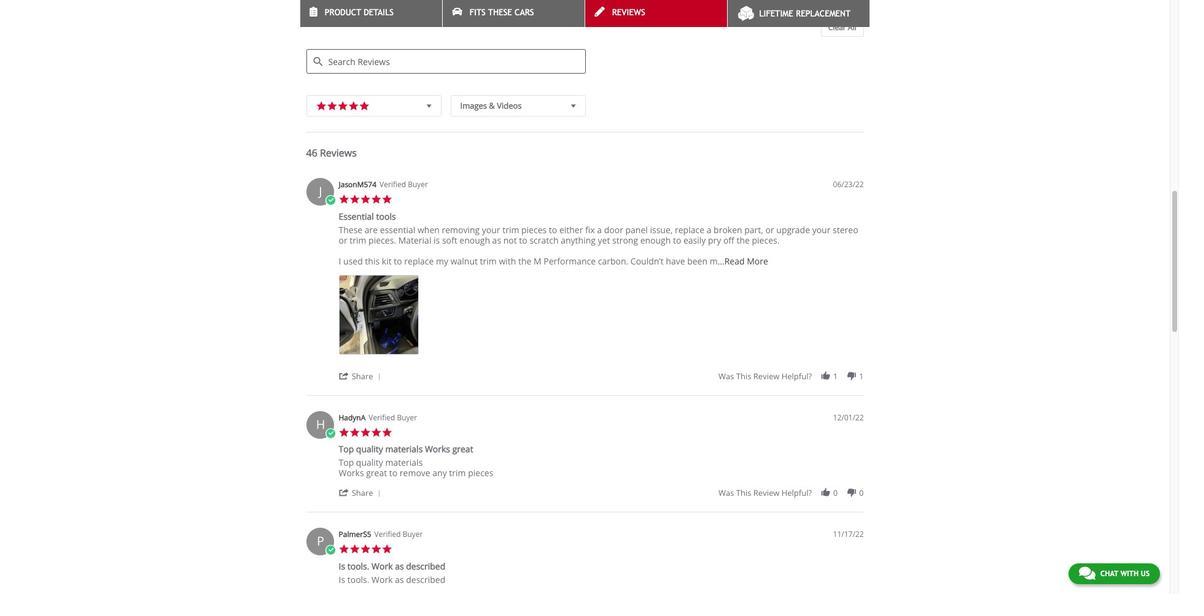 Task type: describe. For each thing, give the bounding box(es) containing it.
comments image
[[1080, 567, 1096, 581]]

pieces inside top quality materials works great top quality materials works great to remove any trim pieces
[[468, 468, 494, 479]]

p
[[317, 533, 324, 550]]

1 1 from the left
[[834, 371, 838, 382]]

review for j
[[754, 371, 780, 382]]

vote up review by hadyna on  1 dec 2022 image
[[821, 488, 832, 498]]

any
[[433, 468, 447, 479]]

us
[[1142, 570, 1150, 579]]

46 reviews
[[306, 146, 357, 160]]

reviews inside reviews link
[[613, 7, 646, 17]]

reviews link
[[585, 0, 727, 27]]

12/01/22
[[834, 413, 864, 423]]

...read
[[718, 255, 745, 267]]

door
[[605, 224, 624, 236]]

is tools. work as described is tools. work as described
[[339, 561, 446, 586]]

fits
[[470, 7, 486, 17]]

performance
[[544, 255, 596, 267]]

product details
[[325, 7, 394, 17]]

remove
[[400, 468, 431, 479]]

group for h
[[719, 488, 864, 499]]

have
[[666, 255, 686, 267]]

2 work from the top
[[372, 574, 393, 586]]

0 horizontal spatial the
[[519, 255, 532, 267]]

was this review helpful? for h
[[719, 488, 812, 499]]

details
[[364, 7, 394, 17]]

more
[[747, 255, 769, 267]]

Rating Filter field
[[306, 95, 442, 117]]

trim right walnut
[[480, 255, 497, 267]]

this for j
[[737, 371, 752, 382]]

helpful? for j
[[782, 371, 812, 382]]

lifetime replacement
[[760, 9, 851, 18]]

replacement
[[796, 9, 851, 18]]

used
[[344, 255, 363, 267]]

clear all button
[[822, 18, 864, 37]]

is
[[434, 235, 440, 246]]

j
[[319, 183, 322, 200]]

1 is from the top
[[339, 561, 345, 572]]

1 0 from the left
[[834, 488, 838, 499]]

stereo
[[833, 224, 859, 236]]

was this review helpful? for j
[[719, 371, 812, 382]]

kit
[[382, 255, 392, 267]]

0 horizontal spatial works
[[339, 468, 364, 479]]

when
[[418, 224, 440, 236]]

was for h
[[719, 488, 735, 499]]

carbon.
[[598, 255, 629, 267]]

i
[[339, 255, 341, 267]]

seperator image for j
[[376, 373, 383, 381]]

upgrade
[[777, 224, 811, 236]]

review date 06/23/22 element
[[834, 180, 864, 190]]

palmers5
[[339, 530, 372, 540]]

removing
[[442, 224, 480, 236]]

tools
[[376, 211, 396, 222]]

vote up review by jasonm574 on 23 jun 2022 image
[[821, 371, 832, 381]]

2 quality from the top
[[356, 457, 383, 469]]

filter reviews heading
[[306, 16, 864, 40]]

down triangle image inside images & videos 'field'
[[568, 100, 579, 112]]

2 a from the left
[[707, 224, 712, 236]]

either
[[560, 224, 583, 236]]

fix
[[586, 224, 595, 236]]

reviews for filter reviews
[[332, 16, 369, 30]]

fits these cars link
[[443, 0, 585, 27]]

yet
[[598, 235, 610, 246]]

the inside the these are essential when removing your trim pieces to either fix a door panel issue, replace a broken part, or upgrade your stereo or trim pieces. material is soft enough as not to scratch anything yet strong enough to easily pry off the pieces.
[[737, 235, 750, 246]]

1 materials from the top
[[386, 444, 423, 455]]

to right not
[[519, 235, 528, 246]]

tab panel containing j
[[300, 172, 870, 595]]

easily
[[684, 235, 706, 246]]

videos
[[497, 100, 522, 111]]

off
[[724, 235, 735, 246]]

issue,
[[650, 224, 673, 236]]

1 vertical spatial replace
[[405, 255, 434, 267]]

2 is from the top
[[339, 574, 345, 586]]

2 pieces. from the left
[[752, 235, 780, 246]]

m
[[710, 255, 718, 267]]

2 tools. from the top
[[348, 574, 370, 586]]

are
[[365, 224, 378, 236]]

images & videos
[[461, 100, 522, 111]]

1 tools. from the top
[[348, 561, 370, 572]]

to inside top quality materials works great top quality materials works great to remove any trim pieces
[[389, 468, 398, 479]]

cars
[[515, 7, 534, 17]]

i used this kit to replace my walnut trim with the m performance carbon. couldn't have been m ...read more
[[339, 255, 769, 267]]

images
[[461, 100, 487, 111]]

1 your from the left
[[482, 224, 501, 236]]

circle checkmark image for j
[[325, 195, 336, 206]]

chat
[[1101, 570, 1119, 579]]

2 0 from the left
[[860, 488, 864, 499]]

2 described from the top
[[406, 574, 446, 586]]

46
[[306, 146, 318, 160]]

to right kit
[[394, 255, 402, 267]]

review for h
[[754, 488, 780, 499]]

share for h
[[352, 488, 373, 499]]

palmers5 verified buyer
[[339, 530, 423, 540]]

been
[[688, 255, 708, 267]]

not
[[504, 235, 517, 246]]

material
[[399, 235, 432, 246]]

my
[[436, 255, 449, 267]]

1 described from the top
[[406, 561, 446, 572]]

to left either
[[549, 224, 558, 236]]

0 vertical spatial this
[[365, 255, 380, 267]]

1 vertical spatial as
[[395, 561, 404, 572]]

share image
[[339, 488, 350, 498]]

verified for j
[[380, 180, 406, 190]]

soft
[[442, 235, 458, 246]]



Task type: vqa. For each thing, say whether or not it's contained in the screenshot.
the enough
yes



Task type: locate. For each thing, give the bounding box(es) containing it.
buyer up top quality materials works great heading
[[397, 413, 417, 423]]

0 horizontal spatial or
[[339, 235, 348, 246]]

buyer
[[408, 180, 428, 190], [397, 413, 417, 423], [403, 530, 423, 540]]

0 vertical spatial share button
[[339, 370, 385, 382]]

broken
[[714, 224, 743, 236]]

circle checkmark image
[[325, 195, 336, 206], [325, 429, 336, 439], [325, 546, 336, 557]]

a right easily
[[707, 224, 712, 236]]

0 vertical spatial is
[[339, 561, 345, 572]]

1 quality from the top
[[356, 444, 383, 455]]

0 vertical spatial review
[[754, 371, 780, 382]]

helpful? left the vote up review by hadyna on  1 dec 2022 image
[[782, 488, 812, 499]]

1 horizontal spatial replace
[[675, 224, 705, 236]]

1 horizontal spatial with
[[1121, 570, 1139, 579]]

chat with us
[[1101, 570, 1150, 579]]

0 vertical spatial as
[[493, 235, 502, 246]]

2 vertical spatial circle checkmark image
[[325, 546, 336, 557]]

these inside the these are essential when removing your trim pieces to either fix a door panel issue, replace a broken part, or upgrade your stereo or trim pieces. material is soft enough as not to scratch anything yet strong enough to easily pry off the pieces.
[[339, 224, 363, 236]]

1 vertical spatial seperator image
[[376, 490, 383, 498]]

2 vertical spatial as
[[395, 574, 404, 586]]

these down 'essential'
[[339, 224, 363, 236]]

2 top from the top
[[339, 457, 354, 469]]

helpful?
[[782, 371, 812, 382], [782, 488, 812, 499]]

2 review from the top
[[754, 488, 780, 499]]

0 vertical spatial top
[[339, 444, 354, 455]]

1 horizontal spatial pieces
[[522, 224, 547, 236]]

0 vertical spatial was
[[719, 371, 735, 382]]

the
[[737, 235, 750, 246], [519, 255, 532, 267]]

share button for h
[[339, 487, 385, 499]]

these
[[488, 7, 512, 17], [339, 224, 363, 236]]

verified buyer heading up tools
[[380, 180, 428, 190]]

0 horizontal spatial down triangle image
[[424, 100, 435, 112]]

review left vote up review by jasonm574 on 23 jun 2022 image
[[754, 371, 780, 382]]

circle checkmark image right the p
[[325, 546, 336, 557]]

2 vertical spatial this
[[737, 488, 752, 499]]

2 1 from the left
[[860, 371, 864, 382]]

share right share image
[[352, 488, 373, 499]]

1 vertical spatial is
[[339, 574, 345, 586]]

1 down triangle image from the left
[[424, 100, 435, 112]]

verified buyer heading for j
[[380, 180, 428, 190]]

0 vertical spatial buyer
[[408, 180, 428, 190]]

was this review helpful?
[[719, 371, 812, 382], [719, 488, 812, 499]]

Images & Videos Filter field
[[451, 95, 586, 117]]

materials left any
[[386, 457, 423, 469]]

hadyna verified buyer
[[339, 413, 417, 423]]

walnut
[[451, 255, 478, 267]]

product
[[325, 7, 361, 17]]

to left easily
[[673, 235, 682, 246]]

1 vertical spatial quality
[[356, 457, 383, 469]]

these right fits
[[488, 7, 512, 17]]

enough
[[460, 235, 490, 246], [641, 235, 671, 246]]

pieces. up kit
[[369, 235, 396, 246]]

2 was from the top
[[719, 488, 735, 499]]

0 vertical spatial pieces
[[522, 224, 547, 236]]

part,
[[745, 224, 764, 236]]

0 horizontal spatial pieces
[[468, 468, 494, 479]]

group
[[719, 371, 864, 382], [719, 488, 864, 499]]

0
[[834, 488, 838, 499], [860, 488, 864, 499]]

1 was this review helpful? from the top
[[719, 371, 812, 382]]

1 horizontal spatial your
[[813, 224, 831, 236]]

buyer for j
[[408, 180, 428, 190]]

replace left 'pry' on the top of the page
[[675, 224, 705, 236]]

0 vertical spatial great
[[453, 444, 474, 455]]

seperator image for h
[[376, 490, 383, 498]]

essential
[[380, 224, 416, 236]]

0 horizontal spatial with
[[499, 255, 516, 267]]

replace
[[675, 224, 705, 236], [405, 255, 434, 267]]

materials
[[386, 444, 423, 455], [386, 457, 423, 469]]

is
[[339, 561, 345, 572], [339, 574, 345, 586]]

1 horizontal spatial or
[[766, 224, 775, 236]]

your left not
[[482, 224, 501, 236]]

0 vertical spatial circle checkmark image
[[325, 195, 336, 206]]

1 vertical spatial tools.
[[348, 574, 370, 586]]

circle checkmark image right 'j'
[[325, 195, 336, 206]]

seperator image right share image
[[376, 490, 383, 498]]

verified buyer heading
[[380, 180, 428, 190], [369, 413, 417, 423], [375, 530, 423, 540]]

with
[[499, 255, 516, 267], [1121, 570, 1139, 579]]

lifetime
[[760, 9, 794, 18]]

verified buyer heading for h
[[369, 413, 417, 423]]

1 vertical spatial group
[[719, 488, 864, 499]]

as
[[493, 235, 502, 246], [395, 561, 404, 572], [395, 574, 404, 586]]

0 vertical spatial with
[[499, 255, 516, 267]]

Search Reviews search field
[[306, 49, 586, 74]]

buyer up when
[[408, 180, 428, 190]]

share button up the hadyna
[[339, 370, 385, 382]]

0 vertical spatial verified
[[380, 180, 406, 190]]

helpful? for h
[[782, 488, 812, 499]]

replace inside the these are essential when removing your trim pieces to either fix a door panel issue, replace a broken part, or upgrade your stereo or trim pieces. material is soft enough as not to scratch anything yet strong enough to easily pry off the pieces.
[[675, 224, 705, 236]]

reviews
[[613, 7, 646, 17], [332, 16, 369, 30], [320, 146, 357, 160]]

down triangle image
[[424, 100, 435, 112], [568, 100, 579, 112]]

jasonm574
[[339, 180, 377, 190]]

down triangle image inside rating filter field
[[424, 100, 435, 112]]

star image
[[316, 99, 327, 112], [350, 194, 360, 205], [360, 194, 371, 205], [382, 194, 393, 205], [350, 427, 360, 438], [382, 427, 393, 438], [339, 545, 350, 555], [350, 545, 360, 555], [360, 545, 371, 555]]

all
[[849, 22, 857, 33]]

1 horizontal spatial down triangle image
[[568, 100, 579, 112]]

1 vertical spatial verified buyer heading
[[369, 413, 417, 423]]

1 vertical spatial was
[[719, 488, 735, 499]]

0 vertical spatial group
[[719, 371, 864, 382]]

circle checkmark image right h
[[325, 429, 336, 439]]

circle checkmark image for p
[[325, 546, 336, 557]]

1 review from the top
[[754, 371, 780, 382]]

1 group from the top
[[719, 371, 864, 382]]

1 vertical spatial was this review helpful?
[[719, 488, 812, 499]]

verified buyer heading for p
[[375, 530, 423, 540]]

product details link
[[300, 0, 442, 27]]

lifetime replacement link
[[728, 0, 870, 27]]

1 share button from the top
[[339, 370, 385, 382]]

2 vertical spatial verified buyer heading
[[375, 530, 423, 540]]

to left remove
[[389, 468, 398, 479]]

1 pieces. from the left
[[369, 235, 396, 246]]

was this review helpful? left vote up review by jasonm574 on 23 jun 2022 image
[[719, 371, 812, 382]]

verified buyer heading up is tools. work as described heading on the bottom left of page
[[375, 530, 423, 540]]

0 right vote down review by hadyna on  1 dec 2022 "image"
[[860, 488, 864, 499]]

or
[[766, 224, 775, 236], [339, 235, 348, 246]]

was for j
[[719, 371, 735, 382]]

this
[[365, 255, 380, 267], [737, 371, 752, 382], [737, 488, 752, 499]]

this for h
[[737, 488, 752, 499]]

your
[[482, 224, 501, 236], [813, 224, 831, 236]]

buyer for p
[[403, 530, 423, 540]]

1 horizontal spatial great
[[453, 444, 474, 455]]

verified right palmers5
[[375, 530, 401, 540]]

2 your from the left
[[813, 224, 831, 236]]

1 horizontal spatial 0
[[860, 488, 864, 499]]

1 vertical spatial buyer
[[397, 413, 417, 423]]

essential tools heading
[[339, 211, 396, 225]]

reviews inside the filter reviews heading
[[332, 16, 369, 30]]

0 horizontal spatial these
[[339, 224, 363, 236]]

0 vertical spatial was this review helpful?
[[719, 371, 812, 382]]

share
[[352, 371, 373, 382], [352, 488, 373, 499]]

1 circle checkmark image from the top
[[325, 195, 336, 206]]

1 vertical spatial materials
[[386, 457, 423, 469]]

these inside the fits these cars link
[[488, 7, 512, 17]]

verified up tools
[[380, 180, 406, 190]]

1 work from the top
[[372, 561, 393, 572]]

enough up walnut
[[460, 235, 490, 246]]

0 vertical spatial described
[[406, 561, 446, 572]]

1 horizontal spatial these
[[488, 7, 512, 17]]

2 circle checkmark image from the top
[[325, 429, 336, 439]]

verified for p
[[375, 530, 401, 540]]

filter reviews
[[306, 16, 369, 30]]

1 vertical spatial verified
[[369, 413, 395, 423]]

pieces right not
[[522, 224, 547, 236]]

to
[[549, 224, 558, 236], [519, 235, 528, 246], [673, 235, 682, 246], [394, 255, 402, 267], [389, 468, 398, 479]]

share for j
[[352, 371, 373, 382]]

2 materials from the top
[[386, 457, 423, 469]]

works up any
[[425, 444, 450, 455]]

0 vertical spatial verified buyer heading
[[380, 180, 428, 190]]

helpful? left vote up review by jasonm574 on 23 jun 2022 image
[[782, 371, 812, 382]]

1 enough from the left
[[460, 235, 490, 246]]

the left m
[[519, 255, 532, 267]]

h
[[316, 416, 325, 433]]

1 vertical spatial works
[[339, 468, 364, 479]]

was
[[719, 371, 735, 382], [719, 488, 735, 499]]

with down not
[[499, 255, 516, 267]]

1 vertical spatial helpful?
[[782, 488, 812, 499]]

verified right the hadyna
[[369, 413, 395, 423]]

1 right the vote down review by jasonm574 on 23 jun 2022 icon
[[860, 371, 864, 382]]

1 seperator image from the top
[[376, 373, 383, 381]]

review date 12/01/22 element
[[834, 413, 864, 423]]

verified
[[380, 180, 406, 190], [369, 413, 395, 423], [375, 530, 401, 540]]

vote down review by jasonm574 on 23 jun 2022 image
[[847, 371, 858, 381]]

1 horizontal spatial a
[[707, 224, 712, 236]]

panel
[[626, 224, 648, 236]]

fits these cars
[[470, 7, 534, 17]]

1 vertical spatial pieces
[[468, 468, 494, 479]]

verified buyer heading up top quality materials works great heading
[[369, 413, 417, 423]]

works
[[425, 444, 450, 455], [339, 468, 364, 479]]

reviews for 46 reviews
[[320, 146, 357, 160]]

1 vertical spatial the
[[519, 255, 532, 267]]

trim right any
[[449, 468, 466, 479]]

replace down material
[[405, 255, 434, 267]]

hadyna
[[339, 413, 366, 423]]

1 vertical spatial share button
[[339, 487, 385, 499]]

magnifying glass image
[[314, 57, 323, 66]]

0 vertical spatial works
[[425, 444, 450, 455]]

2 down triangle image from the left
[[568, 100, 579, 112]]

2 was this review helpful? from the top
[[719, 488, 812, 499]]

top down the hadyna
[[339, 444, 354, 455]]

1 helpful? from the top
[[782, 371, 812, 382]]

0 vertical spatial share
[[352, 371, 373, 382]]

seperator image right share icon
[[376, 373, 383, 381]]

top
[[339, 444, 354, 455], [339, 457, 354, 469]]

1 horizontal spatial the
[[737, 235, 750, 246]]

1 horizontal spatial enough
[[641, 235, 671, 246]]

0 right the vote up review by hadyna on  1 dec 2022 image
[[834, 488, 838, 499]]

0 horizontal spatial replace
[[405, 255, 434, 267]]

pieces inside the these are essential when removing your trim pieces to either fix a door panel issue, replace a broken part, or upgrade your stereo or trim pieces. material is soft enough as not to scratch anything yet strong enough to easily pry off the pieces.
[[522, 224, 547, 236]]

or right part,
[[766, 224, 775, 236]]

0 vertical spatial the
[[737, 235, 750, 246]]

chat with us link
[[1069, 564, 1161, 585]]

0 vertical spatial work
[[372, 561, 393, 572]]

list item inside tab panel
[[339, 275, 419, 355]]

or up the i
[[339, 235, 348, 246]]

share button for j
[[339, 370, 385, 382]]

2 vertical spatial buyer
[[403, 530, 423, 540]]

materials up remove
[[386, 444, 423, 455]]

trim left scratch
[[503, 224, 520, 236]]

circle checkmark image for h
[[325, 429, 336, 439]]

tab panel
[[300, 172, 870, 595]]

image of review by jasonm574 on 23 jun 2022 number 1 image
[[339, 275, 419, 355]]

tools.
[[348, 561, 370, 572], [348, 574, 370, 586]]

1 vertical spatial this
[[737, 371, 752, 382]]

1 horizontal spatial pieces.
[[752, 235, 780, 246]]

group for j
[[719, 371, 864, 382]]

strong
[[613, 235, 638, 246]]

1 vertical spatial great
[[366, 468, 387, 479]]

0 horizontal spatial your
[[482, 224, 501, 236]]

with inside tab panel
[[499, 255, 516, 267]]

2 enough from the left
[[641, 235, 671, 246]]

share right share icon
[[352, 371, 373, 382]]

2 vertical spatial verified
[[375, 530, 401, 540]]

pry
[[709, 235, 722, 246]]

buyer up is tools. work as described heading on the bottom left of page
[[403, 530, 423, 540]]

2 group from the top
[[719, 488, 864, 499]]

1 vertical spatial share
[[352, 488, 373, 499]]

1 was from the top
[[719, 371, 735, 382]]

...read more button
[[718, 255, 769, 267]]

0 vertical spatial replace
[[675, 224, 705, 236]]

quality
[[356, 444, 383, 455], [356, 457, 383, 469]]

share button
[[339, 370, 385, 382], [339, 487, 385, 499]]

enough up couldn't
[[641, 235, 671, 246]]

vote down review by hadyna on  1 dec 2022 image
[[847, 488, 858, 498]]

0 horizontal spatial great
[[366, 468, 387, 479]]

0 vertical spatial quality
[[356, 444, 383, 455]]

&
[[489, 100, 495, 111]]

0 horizontal spatial enough
[[460, 235, 490, 246]]

1 vertical spatial review
[[754, 488, 780, 499]]

0 vertical spatial these
[[488, 7, 512, 17]]

with left us
[[1121, 570, 1139, 579]]

star image
[[327, 99, 338, 112], [338, 99, 348, 112], [348, 99, 359, 112], [359, 99, 370, 112], [339, 194, 350, 205], [371, 194, 382, 205], [339, 427, 350, 438], [360, 427, 371, 438], [371, 427, 382, 438], [371, 545, 382, 555], [382, 545, 393, 555]]

1 vertical spatial with
[[1121, 570, 1139, 579]]

buyer for h
[[397, 413, 417, 423]]

a right fix
[[598, 224, 602, 236]]

share button up palmers5
[[339, 487, 385, 499]]

trim up used
[[350, 235, 367, 246]]

list item
[[339, 275, 419, 355]]

1 horizontal spatial 1
[[860, 371, 864, 382]]

these are essential when removing your trim pieces to either fix a door panel issue, replace a broken part, or upgrade your stereo or trim pieces. material is soft enough as not to scratch anything yet strong enough to easily pry off the pieces.
[[339, 224, 859, 246]]

review date 11/17/22 element
[[834, 530, 864, 540]]

2 share button from the top
[[339, 487, 385, 499]]

the right off
[[737, 235, 750, 246]]

described
[[406, 561, 446, 572], [406, 574, 446, 586]]

0 horizontal spatial a
[[598, 224, 602, 236]]

great
[[453, 444, 474, 455], [366, 468, 387, 479]]

1 vertical spatial circle checkmark image
[[325, 429, 336, 439]]

trim inside top quality materials works great top quality materials works great to remove any trim pieces
[[449, 468, 466, 479]]

was this review helpful? left the vote up review by hadyna on  1 dec 2022 image
[[719, 488, 812, 499]]

2 helpful? from the top
[[782, 488, 812, 499]]

0 horizontal spatial 1
[[834, 371, 838, 382]]

essential
[[339, 211, 374, 222]]

trim
[[503, 224, 520, 236], [350, 235, 367, 246], [480, 255, 497, 267], [449, 468, 466, 479]]

your left stereo
[[813, 224, 831, 236]]

scratch
[[530, 235, 559, 246]]

1 share from the top
[[352, 371, 373, 382]]

0 vertical spatial helpful?
[[782, 371, 812, 382]]

essential tools
[[339, 211, 396, 222]]

works up share image
[[339, 468, 364, 479]]

1 right vote up review by jasonm574 on 23 jun 2022 image
[[834, 371, 838, 382]]

filter
[[306, 16, 329, 30]]

couldn't
[[631, 255, 664, 267]]

top up share image
[[339, 457, 354, 469]]

as inside the these are essential when removing your trim pieces to either fix a door panel issue, replace a broken part, or upgrade your stereo or trim pieces. material is soft enough as not to scratch anything yet strong enough to easily pry off the pieces.
[[493, 235, 502, 246]]

0 vertical spatial materials
[[386, 444, 423, 455]]

anything
[[561, 235, 596, 246]]

2 share from the top
[[352, 488, 373, 499]]

top quality materials works great heading
[[339, 444, 474, 458]]

pieces
[[522, 224, 547, 236], [468, 468, 494, 479]]

1 horizontal spatial works
[[425, 444, 450, 455]]

1 vertical spatial top
[[339, 457, 354, 469]]

is tools. work as described heading
[[339, 561, 446, 575]]

verified for h
[[369, 413, 395, 423]]

1 vertical spatial described
[[406, 574, 446, 586]]

seperator image
[[376, 373, 383, 381], [376, 490, 383, 498]]

11/17/22
[[834, 530, 864, 540]]

0 horizontal spatial pieces.
[[369, 235, 396, 246]]

0 vertical spatial seperator image
[[376, 373, 383, 381]]

pieces right any
[[468, 468, 494, 479]]

pieces. up the more
[[752, 235, 780, 246]]

1 vertical spatial these
[[339, 224, 363, 236]]

1 top from the top
[[339, 444, 354, 455]]

clear
[[829, 22, 847, 33]]

0 horizontal spatial 0
[[834, 488, 838, 499]]

3 circle checkmark image from the top
[[325, 546, 336, 557]]

m
[[534, 255, 542, 267]]

0 vertical spatial tools.
[[348, 561, 370, 572]]

2 seperator image from the top
[[376, 490, 383, 498]]

clear all
[[829, 22, 857, 33]]

share image
[[339, 371, 350, 381]]

review left the vote up review by hadyna on  1 dec 2022 image
[[754, 488, 780, 499]]

06/23/22
[[834, 180, 864, 190]]

jasonm574 verified buyer
[[339, 180, 428, 190]]

star image inside rating filter field
[[316, 99, 327, 112]]

1 vertical spatial work
[[372, 574, 393, 586]]

top quality materials works great top quality materials works great to remove any trim pieces
[[339, 444, 494, 479]]

1 a from the left
[[598, 224, 602, 236]]

work
[[372, 561, 393, 572], [372, 574, 393, 586]]



